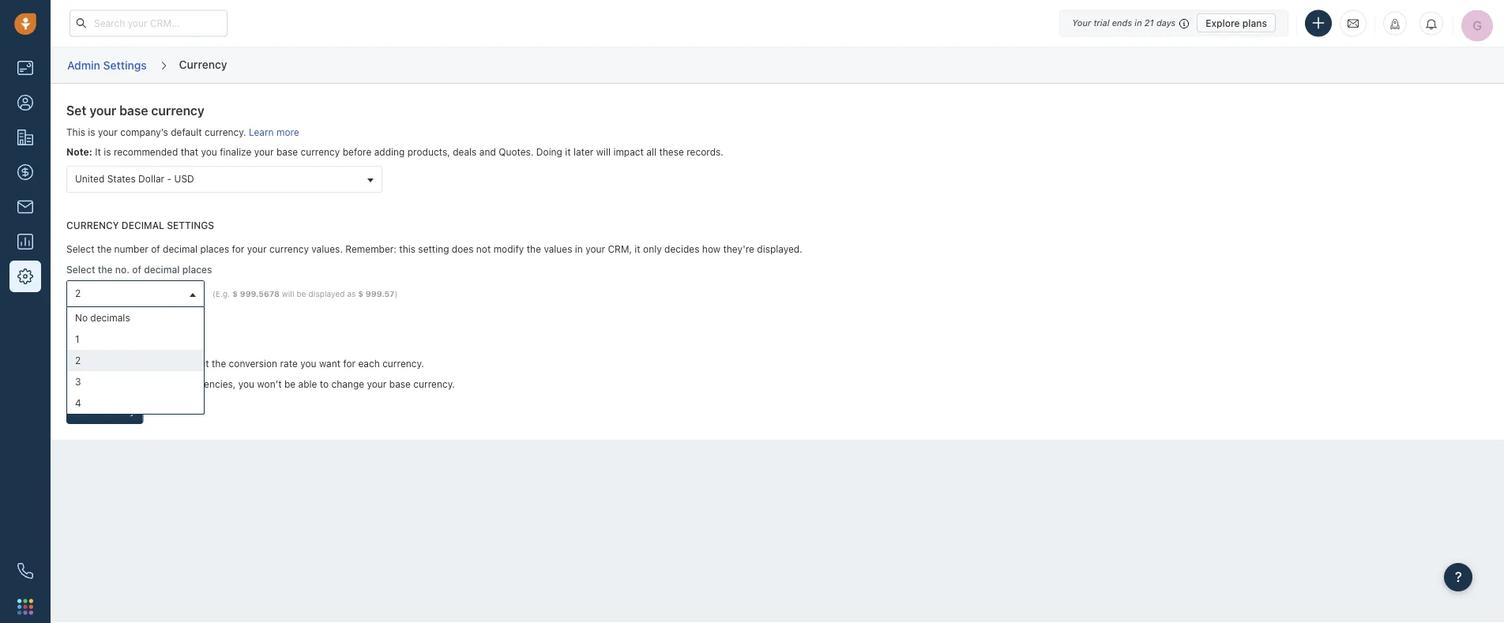 Task type: vqa. For each thing, say whether or not it's contained in the screenshot.
3,200 to the bottom
no



Task type: locate. For each thing, give the bounding box(es) containing it.
in right "values" on the top of page
[[575, 244, 583, 255]]

and left select
[[163, 358, 179, 369]]

of right no.
[[132, 264, 141, 275]]

it
[[95, 147, 101, 158]]

settings down 'usd' on the left of the page
[[167, 220, 214, 231]]

each
[[358, 358, 380, 369]]

no decimals
[[75, 312, 130, 323]]

remember:
[[345, 244, 397, 255]]

1 vertical spatial be
[[284, 378, 296, 389]]

places up (
[[200, 244, 229, 255]]

currency inside button
[[95, 405, 135, 416]]

0 horizontal spatial other
[[87, 358, 110, 369]]

places for number
[[200, 244, 229, 255]]

currencies up 3 option
[[113, 358, 160, 369]]

2
[[75, 288, 81, 299], [75, 355, 81, 366]]

currencies
[[127, 334, 191, 349], [113, 358, 160, 369]]

1 vertical spatial add
[[66, 358, 84, 369]]

base down the learn more link
[[276, 147, 298, 158]]

it left "only"
[[635, 244, 640, 255]]

2 option
[[67, 350, 204, 371]]

modify
[[493, 244, 524, 255]]

1 vertical spatial for
[[343, 358, 356, 369]]

1 2 from the top
[[75, 288, 81, 299]]

decides
[[664, 244, 700, 255]]

will right 999.5678
[[282, 289, 294, 298]]

in left '21'
[[1135, 18, 1142, 28]]

dollar
[[138, 173, 164, 184]]

1 select from the top
[[66, 244, 94, 255]]

settings right admin
[[103, 58, 147, 71]]

deals
[[453, 147, 477, 158]]

is
[[88, 126, 95, 138], [104, 147, 111, 158]]

1 note: from the top
[[66, 147, 92, 158]]

1 horizontal spatial and
[[479, 147, 496, 158]]

add down no
[[66, 334, 90, 349]]

0 vertical spatial will
[[596, 147, 611, 158]]

currencies for other
[[113, 358, 160, 369]]

$ right as
[[358, 289, 363, 298]]

1 vertical spatial other
[[160, 378, 183, 389]]

1 vertical spatial and
[[163, 358, 179, 369]]

add up 3 in the bottom of the page
[[66, 358, 84, 369]]

you
[[201, 147, 217, 158], [300, 358, 316, 369], [121, 378, 137, 389], [238, 378, 254, 389]]

2 button
[[66, 280, 205, 307]]

other
[[87, 358, 110, 369], [160, 378, 183, 389]]

1 vertical spatial base
[[276, 147, 298, 158]]

places up 2 dropdown button
[[182, 264, 212, 275]]

2 vertical spatial add
[[75, 405, 93, 416]]

days
[[1156, 18, 1176, 28]]

currency for currency decimal settings
[[66, 220, 119, 231]]

1 horizontal spatial $
[[358, 289, 363, 298]]

1 horizontal spatial settings
[[167, 220, 214, 231]]

set
[[66, 103, 86, 118]]

note: it is recommended that you finalize your base currency before adding products, deals and quotes. doing it later will impact all these records.
[[66, 147, 723, 158]]

trial
[[1094, 18, 1110, 28]]

0 vertical spatial for
[[232, 244, 244, 255]]

0 vertical spatial currency
[[179, 58, 227, 71]]

your up it
[[98, 126, 118, 138]]

0 vertical spatial in
[[1135, 18, 1142, 28]]

1 vertical spatial places
[[182, 264, 212, 275]]

this
[[399, 244, 416, 255]]

1 vertical spatial currency
[[66, 220, 119, 231]]

your up 999.5678
[[247, 244, 267, 255]]

1 horizontal spatial other
[[160, 378, 183, 389]]

2 horizontal spatial base
[[389, 378, 411, 389]]

1 vertical spatial decimal
[[144, 264, 180, 275]]

decimal up 2 dropdown button
[[144, 264, 180, 275]]

for right the want
[[343, 358, 356, 369]]

0 horizontal spatial in
[[575, 244, 583, 255]]

rate
[[280, 358, 298, 369]]

this is your company's default currency. learn more
[[66, 126, 299, 138]]

add inside button
[[75, 405, 93, 416]]

places
[[200, 244, 229, 255], [182, 264, 212, 275]]

2 inside 1 2 3 4
[[75, 355, 81, 366]]

will right later
[[596, 147, 611, 158]]

for
[[232, 244, 244, 255], [343, 358, 356, 369]]

1 horizontal spatial of
[[151, 244, 160, 255]]

0 vertical spatial of
[[151, 244, 160, 255]]

decimal
[[163, 244, 198, 255], [144, 264, 180, 275]]

be
[[297, 289, 306, 298], [284, 378, 296, 389]]

0 horizontal spatial be
[[284, 378, 296, 389]]

places for no.
[[182, 264, 212, 275]]

not
[[476, 244, 491, 255]]

phone image
[[17, 563, 33, 579]]

select left no.
[[66, 264, 95, 275]]

0 vertical spatial select
[[66, 244, 94, 255]]

0 vertical spatial be
[[297, 289, 306, 298]]

email image
[[1348, 17, 1359, 30]]

1 vertical spatial of
[[132, 264, 141, 275]]

2 $ from the left
[[358, 289, 363, 298]]

be left the able
[[284, 378, 296, 389]]

other up once
[[87, 358, 110, 369]]

you right that
[[201, 147, 217, 158]]

of right number
[[151, 244, 160, 255]]

0 vertical spatial currency.
[[205, 126, 246, 138]]

note: once you add other currencies, you won't be able to change your base currency.
[[66, 378, 455, 389]]

settings inside admin settings link
[[103, 58, 147, 71]]

0 horizontal spatial and
[[163, 358, 179, 369]]

your down learn
[[254, 147, 274, 158]]

0 horizontal spatial settings
[[103, 58, 147, 71]]

select for select the number of decimal places for your currency values. remember: this setting does not modify the values in your crm, it only decides how they're displayed.
[[66, 244, 94, 255]]

note: left it
[[66, 147, 92, 158]]

base
[[119, 103, 148, 118], [276, 147, 298, 158], [389, 378, 411, 389]]

1 horizontal spatial currency
[[179, 58, 227, 71]]

values.
[[311, 244, 343, 255]]

0 vertical spatial other
[[87, 358, 110, 369]]

3 option
[[67, 371, 204, 392]]

0 horizontal spatial it
[[565, 147, 571, 158]]

as
[[347, 289, 356, 298]]

1 horizontal spatial base
[[276, 147, 298, 158]]

-
[[167, 173, 172, 184]]

999.57
[[366, 289, 394, 298]]

add
[[140, 378, 157, 389]]

e.g.
[[216, 289, 230, 298]]

more
[[276, 126, 299, 138], [93, 334, 124, 349]]

add for add other currencies and select the conversion rate you want for each currency.
[[66, 358, 84, 369]]

plans
[[1242, 17, 1267, 28]]

0 horizontal spatial is
[[88, 126, 95, 138]]

currency up this is your company's default currency. learn more
[[151, 103, 204, 118]]

2 up 3 in the bottom of the page
[[75, 355, 81, 366]]

0 vertical spatial places
[[200, 244, 229, 255]]

currency down search your crm... text box
[[179, 58, 227, 71]]

0 vertical spatial note:
[[66, 147, 92, 158]]

currencies up 2 option at the left of page
[[127, 334, 191, 349]]

0 horizontal spatial base
[[119, 103, 148, 118]]

0 vertical spatial add
[[66, 334, 90, 349]]

0 horizontal spatial more
[[93, 334, 124, 349]]

2 inside dropdown button
[[75, 288, 81, 299]]

1 horizontal spatial in
[[1135, 18, 1142, 28]]

be left displayed
[[297, 289, 306, 298]]

0 vertical spatial more
[[276, 126, 299, 138]]

$ right e.g.
[[232, 289, 238, 298]]

base right change
[[389, 378, 411, 389]]

your
[[90, 103, 116, 118], [98, 126, 118, 138], [254, 147, 274, 158], [247, 244, 267, 255], [586, 244, 605, 255], [367, 378, 387, 389]]

select left number
[[66, 244, 94, 255]]

and
[[479, 147, 496, 158], [163, 358, 179, 369]]

currency down once
[[95, 405, 135, 416]]

add down 3 in the bottom of the page
[[75, 405, 93, 416]]

1 horizontal spatial more
[[276, 126, 299, 138]]

0 horizontal spatial currency
[[66, 220, 119, 231]]

1 2 3 4
[[75, 334, 81, 409]]

1 vertical spatial note:
[[66, 378, 92, 389]]

currency.
[[205, 126, 246, 138], [382, 358, 424, 369], [413, 378, 455, 389]]

1 vertical spatial currency.
[[382, 358, 424, 369]]

learn
[[249, 126, 274, 138]]

currency
[[179, 58, 227, 71], [66, 220, 119, 231]]

currency up number
[[66, 220, 119, 231]]

1 vertical spatial select
[[66, 264, 95, 275]]

0 vertical spatial 2
[[75, 288, 81, 299]]

0 horizontal spatial for
[[232, 244, 244, 255]]

decimal down decimal
[[163, 244, 198, 255]]

2 up no
[[75, 288, 81, 299]]

before
[[343, 147, 372, 158]]

settings
[[103, 58, 147, 71], [167, 220, 214, 231]]

select for select the no. of decimal places
[[66, 264, 95, 275]]

0 vertical spatial settings
[[103, 58, 147, 71]]

more down the 'decimals'
[[93, 334, 124, 349]]

is right the this
[[88, 126, 95, 138]]

other right "add"
[[160, 378, 183, 389]]

currency
[[151, 103, 204, 118], [301, 147, 340, 158], [269, 244, 309, 255], [95, 405, 135, 416]]

quotes.
[[499, 147, 534, 158]]

0 vertical spatial base
[[119, 103, 148, 118]]

in
[[1135, 18, 1142, 28], [575, 244, 583, 255]]

1 vertical spatial will
[[282, 289, 294, 298]]

usd
[[174, 173, 194, 184]]

set your base currency
[[66, 103, 204, 118]]

( e.g. $ 999.5678 will be displayed as $ 999.57 )
[[213, 289, 398, 298]]

currency left values.
[[269, 244, 309, 255]]

0 horizontal spatial will
[[282, 289, 294, 298]]

the left "values" on the top of page
[[527, 244, 541, 255]]

list box
[[67, 307, 204, 414]]

more right learn
[[276, 126, 299, 138]]

0 horizontal spatial of
[[132, 264, 141, 275]]

0 horizontal spatial $
[[232, 289, 238, 298]]

your right 'set'
[[90, 103, 116, 118]]

for up 999.5678
[[232, 244, 244, 255]]

add currency
[[75, 405, 135, 416]]

it left later
[[565, 147, 571, 158]]

learn more link
[[249, 126, 299, 138]]

is right it
[[104, 147, 111, 158]]

no
[[75, 312, 88, 323]]

2 select from the top
[[66, 264, 95, 275]]

2 2 from the top
[[75, 355, 81, 366]]

2 note: from the top
[[66, 378, 92, 389]]

1 horizontal spatial is
[[104, 147, 111, 158]]

1 vertical spatial currencies
[[113, 358, 160, 369]]

it
[[565, 147, 571, 158], [635, 244, 640, 255]]

note: up 4
[[66, 378, 92, 389]]

1 vertical spatial it
[[635, 244, 640, 255]]

select
[[66, 244, 94, 255], [66, 264, 95, 275]]

will
[[596, 147, 611, 158], [282, 289, 294, 298]]

your down each
[[367, 378, 387, 389]]

1 vertical spatial in
[[575, 244, 583, 255]]

add currency button
[[66, 397, 144, 424]]

and right deals
[[479, 147, 496, 158]]

1 vertical spatial 2
[[75, 355, 81, 366]]

base up 'company's'
[[119, 103, 148, 118]]

phone element
[[9, 555, 41, 587]]

all
[[646, 147, 656, 158]]

note:
[[66, 147, 92, 158], [66, 378, 92, 389]]

1 horizontal spatial it
[[635, 244, 640, 255]]

0 vertical spatial decimal
[[163, 244, 198, 255]]

0 vertical spatial currencies
[[127, 334, 191, 349]]

0 vertical spatial is
[[88, 126, 95, 138]]

the
[[97, 244, 112, 255], [527, 244, 541, 255], [98, 264, 113, 275], [212, 358, 226, 369]]



Task type: describe. For each thing, give the bounding box(es) containing it.
1 horizontal spatial be
[[297, 289, 306, 298]]

freshworks switcher image
[[17, 599, 33, 615]]

you left "add"
[[121, 378, 137, 389]]

admin settings link
[[66, 53, 147, 78]]

to
[[320, 378, 329, 389]]

crm,
[[608, 244, 632, 255]]

the left no.
[[98, 264, 113, 275]]

admin settings
[[67, 58, 147, 71]]

displayed.
[[757, 244, 802, 255]]

select
[[182, 358, 209, 369]]

2 vertical spatial base
[[389, 378, 411, 389]]

add other currencies and select the conversion rate you want for each currency.
[[66, 358, 424, 369]]

finalize
[[220, 147, 251, 158]]

select the no. of decimal places
[[66, 264, 212, 275]]

you right rate
[[300, 358, 316, 369]]

default
[[171, 126, 202, 138]]

setting
[[418, 244, 449, 255]]

1 $ from the left
[[232, 289, 238, 298]]

add for add more currencies
[[66, 334, 90, 349]]

note: for add
[[66, 378, 92, 389]]

united
[[75, 173, 105, 184]]

how
[[702, 244, 721, 255]]

decimal
[[122, 220, 164, 231]]

0 vertical spatial it
[[565, 147, 571, 158]]

recommended
[[114, 147, 178, 158]]

records.
[[687, 147, 723, 158]]

once
[[95, 378, 119, 389]]

0 vertical spatial and
[[479, 147, 496, 158]]

impact
[[613, 147, 644, 158]]

1 vertical spatial settings
[[167, 220, 214, 231]]

admin
[[67, 58, 100, 71]]

the up currencies,
[[212, 358, 226, 369]]

list box containing no decimals
[[67, 307, 204, 414]]

add for add currency
[[75, 405, 93, 416]]

states
[[107, 173, 136, 184]]

currencies for more
[[127, 334, 191, 349]]

1 horizontal spatial for
[[343, 358, 356, 369]]

currency for currency
[[179, 58, 227, 71]]

)
[[394, 289, 398, 298]]

no decimals option
[[67, 307, 204, 329]]

does
[[452, 244, 474, 255]]

change
[[331, 378, 364, 389]]

note: for set
[[66, 147, 92, 158]]

4 option
[[67, 392, 204, 414]]

decimal for number
[[163, 244, 198, 255]]

3
[[75, 376, 81, 387]]

decimals
[[90, 312, 130, 323]]

doing
[[536, 147, 562, 158]]

explore plans
[[1206, 17, 1267, 28]]

later
[[574, 147, 594, 158]]

number
[[114, 244, 148, 255]]

explore
[[1206, 17, 1240, 28]]

1 vertical spatial is
[[104, 147, 111, 158]]

no.
[[115, 264, 129, 275]]

adding
[[374, 147, 405, 158]]

1 vertical spatial more
[[93, 334, 124, 349]]

of for no.
[[132, 264, 141, 275]]

explore plans link
[[1197, 13, 1276, 32]]

your trial ends in 21 days
[[1072, 18, 1176, 28]]

your left crm,
[[586, 244, 605, 255]]

you down add other currencies and select the conversion rate you want for each currency.
[[238, 378, 254, 389]]

that
[[181, 147, 198, 158]]

the left number
[[97, 244, 112, 255]]

add more currencies
[[66, 334, 191, 349]]

won't
[[257, 378, 282, 389]]

currency decimal settings
[[66, 220, 214, 231]]

they're
[[723, 244, 754, 255]]

products,
[[407, 147, 450, 158]]

Search your CRM... text field
[[70, 10, 228, 37]]

company's
[[120, 126, 168, 138]]

your
[[1072, 18, 1091, 28]]

(
[[213, 289, 216, 298]]

united states dollar - usd
[[75, 173, 194, 184]]

conversion
[[229, 358, 277, 369]]

select the number of decimal places for your currency values. remember: this setting does not modify the values in your crm, it only decides how they're displayed.
[[66, 244, 802, 255]]

ends
[[1112, 18, 1132, 28]]

999.5678
[[240, 289, 280, 298]]

only
[[643, 244, 662, 255]]

2 vertical spatial currency.
[[413, 378, 455, 389]]

able
[[298, 378, 317, 389]]

decimal for no.
[[144, 264, 180, 275]]

1 option
[[67, 329, 204, 350]]

values
[[544, 244, 572, 255]]

displayed
[[308, 289, 345, 298]]

currencies,
[[186, 378, 236, 389]]

4
[[75, 398, 81, 409]]

1 horizontal spatial will
[[596, 147, 611, 158]]

currency left before
[[301, 147, 340, 158]]

of for number
[[151, 244, 160, 255]]

want
[[319, 358, 341, 369]]

these
[[659, 147, 684, 158]]

this
[[66, 126, 85, 138]]

1
[[75, 334, 79, 345]]

21
[[1145, 18, 1154, 28]]



